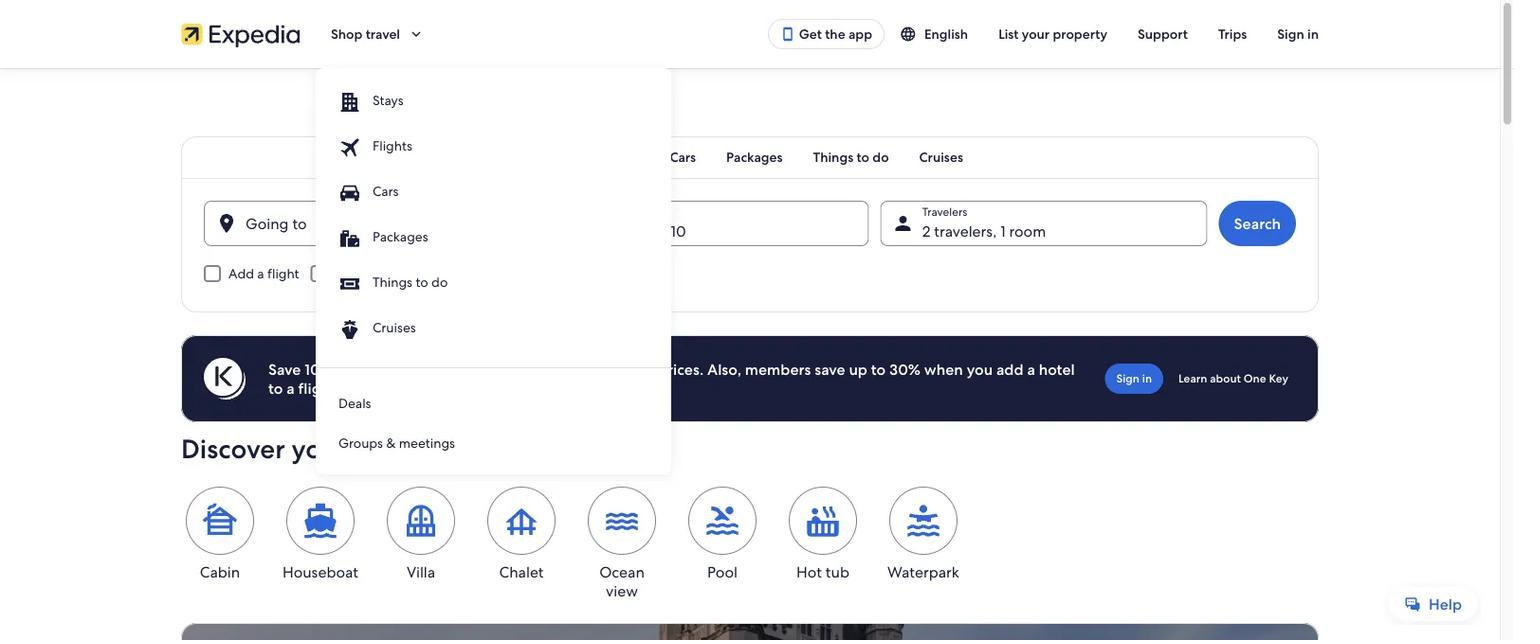 Task type: vqa. For each thing, say whether or not it's contained in the screenshot.
prices
no



Task type: describe. For each thing, give the bounding box(es) containing it.
discover your new favorite stay main content
[[0, 68, 1500, 641]]

1 horizontal spatial packages link
[[711, 137, 798, 178]]

learn
[[1179, 372, 1207, 386]]

discover
[[181, 432, 285, 466]]

nov 6 - nov 10 button
[[542, 201, 869, 247]]

up
[[849, 360, 868, 380]]

trailing image
[[408, 26, 425, 43]]

in inside dropdown button
[[1308, 26, 1319, 43]]

1 horizontal spatial things to do link
[[798, 137, 904, 178]]

member
[[595, 360, 655, 380]]

expedia logo image
[[181, 21, 301, 47]]

sign in inside dropdown button
[[1277, 26, 1319, 43]]

1 vertical spatial cruises link
[[316, 307, 671, 353]]

travelers,
[[934, 221, 997, 241]]

room
[[1009, 221, 1046, 241]]

flight inside save 10% or more on over 100,000 hotels with member prices. also, members save up to 30% when you add a hotel to a flight
[[298, 379, 336, 399]]

cabin
[[200, 563, 240, 583]]

cars link inside discover your new favorite stay "main content"
[[655, 137, 711, 178]]

list your property link
[[983, 17, 1123, 51]]

add
[[996, 360, 1024, 380]]

tub
[[826, 563, 849, 583]]

hot tub button
[[784, 487, 862, 583]]

1 vertical spatial packages link
[[316, 216, 671, 262]]

groups & meetings
[[338, 435, 455, 452]]

6
[[616, 221, 625, 241]]

0 horizontal spatial do
[[432, 274, 448, 291]]

pool button
[[684, 487, 761, 583]]

2 travelers, 1 room button
[[881, 201, 1208, 247]]

flights link
[[316, 125, 671, 171]]

0 vertical spatial flight
[[267, 265, 299, 283]]

on
[[395, 360, 413, 380]]

cabin button
[[181, 487, 259, 583]]

app
[[849, 26, 872, 43]]

stays link
[[316, 80, 671, 125]]

car
[[374, 265, 392, 283]]

also,
[[707, 360, 742, 380]]

or
[[336, 360, 351, 380]]

over
[[417, 360, 448, 380]]

the
[[825, 26, 845, 43]]

one
[[1244, 372, 1266, 386]]

1
[[1000, 221, 1006, 241]]

things inside discover your new favorite stay "main content"
[[813, 149, 853, 166]]

search button
[[1219, 201, 1296, 247]]

hotels
[[514, 360, 557, 380]]

list
[[999, 26, 1019, 43]]

learn about one key
[[1179, 372, 1289, 386]]

list your property
[[999, 26, 1108, 43]]

your for discover
[[292, 432, 347, 466]]

nov 6 - nov 10
[[584, 221, 686, 241]]

waterpark
[[888, 563, 959, 583]]

your for list
[[1022, 26, 1050, 43]]

property
[[1053, 26, 1108, 43]]

when
[[924, 360, 963, 380]]

-
[[629, 221, 635, 241]]

search
[[1234, 214, 1281, 234]]

sign inside dropdown button
[[1277, 26, 1304, 43]]

deals link
[[316, 384, 671, 424]]

0 vertical spatial cruises link
[[904, 137, 978, 178]]

save
[[815, 360, 845, 380]]

support link
[[1123, 17, 1203, 51]]

get the app link
[[768, 19, 885, 49]]

favorite
[[412, 432, 506, 466]]

0 horizontal spatial things to do
[[373, 274, 448, 291]]

tab list inside discover your new favorite stay "main content"
[[181, 137, 1319, 178]]

prices.
[[659, 360, 704, 380]]

save
[[268, 360, 301, 380]]

30%
[[889, 360, 921, 380]]

leading image
[[780, 27, 795, 42]]

cars inside discover your new favorite stay "main content"
[[670, 149, 696, 166]]

chalet
[[499, 563, 544, 583]]

members
[[745, 360, 811, 380]]

&
[[386, 435, 396, 452]]

shop
[[331, 26, 363, 43]]

get the app
[[799, 26, 872, 43]]

trips link
[[1203, 17, 1262, 51]]

key
[[1269, 372, 1289, 386]]

flights
[[373, 138, 412, 155]]

small image
[[900, 26, 917, 43]]

houseboat button
[[282, 487, 359, 583]]

villa
[[407, 563, 435, 583]]



Task type: locate. For each thing, give the bounding box(es) containing it.
ocean view
[[599, 563, 645, 602]]

cars link
[[655, 137, 711, 178], [316, 171, 671, 216]]

packages link
[[711, 137, 798, 178], [316, 216, 671, 262]]

discover your new favorite stay
[[181, 432, 562, 466]]

stays
[[373, 92, 404, 109]]

0 vertical spatial in
[[1308, 26, 1319, 43]]

pool
[[707, 563, 738, 583]]

100,000
[[451, 360, 511, 380]]

cruises link up the 2
[[904, 137, 978, 178]]

0 horizontal spatial sign in
[[1116, 372, 1152, 386]]

in
[[1308, 26, 1319, 43], [1142, 372, 1152, 386]]

nov left 6
[[584, 221, 612, 241]]

0 horizontal spatial packages
[[373, 229, 428, 246]]

packages link up nov 6 - nov 10 button
[[711, 137, 798, 178]]

1 horizontal spatial things
[[813, 149, 853, 166]]

0 vertical spatial packages link
[[711, 137, 798, 178]]

2 travelers, 1 room
[[922, 221, 1046, 241]]

1 horizontal spatial nov
[[639, 221, 667, 241]]

1 horizontal spatial your
[[1022, 26, 1050, 43]]

0 horizontal spatial your
[[292, 432, 347, 466]]

your inside "link"
[[1022, 26, 1050, 43]]

add
[[229, 265, 254, 283], [335, 265, 361, 283]]

get
[[799, 26, 822, 43]]

cars down the flights
[[373, 183, 399, 200]]

1 vertical spatial do
[[432, 274, 448, 291]]

1 vertical spatial flight
[[298, 379, 336, 399]]

houseboat
[[283, 563, 358, 583]]

0 horizontal spatial cruises
[[373, 320, 416, 337]]

to
[[857, 149, 869, 166], [416, 274, 428, 291], [871, 360, 886, 380], [268, 379, 283, 399]]

0 horizontal spatial things to do link
[[316, 262, 671, 307]]

stay
[[513, 432, 562, 466]]

0 vertical spatial sign
[[1277, 26, 1304, 43]]

10%
[[305, 360, 333, 380]]

your inside "main content"
[[292, 432, 347, 466]]

0 horizontal spatial things
[[373, 274, 412, 291]]

0 vertical spatial packages
[[726, 149, 783, 166]]

cars up nov 6 - nov 10 button
[[670, 149, 696, 166]]

1 horizontal spatial sign in
[[1277, 26, 1319, 43]]

more
[[355, 360, 391, 380]]

trips
[[1218, 26, 1247, 43]]

0 horizontal spatial add
[[229, 265, 254, 283]]

1 vertical spatial in
[[1142, 372, 1152, 386]]

sign left learn
[[1116, 372, 1140, 386]]

your
[[1022, 26, 1050, 43], [292, 432, 347, 466]]

learn about one key link
[[1171, 364, 1296, 394]]

do
[[873, 149, 889, 166], [432, 274, 448, 291]]

1 horizontal spatial cruises
[[919, 149, 963, 166]]

cars link down stays link
[[316, 171, 671, 216]]

1 vertical spatial cars
[[373, 183, 399, 200]]

0 vertical spatial things
[[813, 149, 853, 166]]

things to do
[[813, 149, 889, 166], [373, 274, 448, 291]]

about
[[1210, 372, 1241, 386]]

view
[[606, 582, 638, 602]]

cars link up nov 6 - nov 10 button
[[655, 137, 711, 178]]

hotel
[[1039, 360, 1075, 380]]

0 vertical spatial do
[[873, 149, 889, 166]]

nov right -
[[639, 221, 667, 241]]

nov
[[584, 221, 612, 241], [639, 221, 667, 241]]

you
[[967, 360, 993, 380]]

shop travel
[[331, 26, 400, 43]]

1 horizontal spatial packages
[[726, 149, 783, 166]]

sign in link
[[1105, 364, 1163, 394]]

0 vertical spatial things to do link
[[798, 137, 904, 178]]

1 vertical spatial packages
[[373, 229, 428, 246]]

with
[[560, 360, 591, 380]]

packages inside discover your new favorite stay "main content"
[[726, 149, 783, 166]]

waterpark button
[[885, 487, 962, 583]]

packages
[[726, 149, 783, 166], [373, 229, 428, 246]]

flight left or in the bottom left of the page
[[298, 379, 336, 399]]

1 vertical spatial cruises
[[373, 320, 416, 337]]

add for add a car
[[335, 265, 361, 283]]

2 add from the left
[[335, 265, 361, 283]]

villa button
[[382, 487, 460, 583]]

in left learn
[[1142, 372, 1152, 386]]

chalet button
[[483, 487, 560, 583]]

deals
[[338, 395, 371, 412]]

cruises inside discover your new favorite stay "main content"
[[919, 149, 963, 166]]

10
[[671, 221, 686, 241]]

in right trips on the top right
[[1308, 26, 1319, 43]]

1 vertical spatial things
[[373, 274, 412, 291]]

1 horizontal spatial cruises link
[[904, 137, 978, 178]]

cruises link
[[904, 137, 978, 178], [316, 307, 671, 353]]

0 vertical spatial your
[[1022, 26, 1050, 43]]

support
[[1138, 26, 1188, 43]]

hot
[[797, 563, 822, 583]]

english button
[[885, 17, 983, 51]]

shop travel button
[[316, 11, 440, 57]]

tab list containing cars
[[181, 137, 1319, 178]]

hot tub
[[797, 563, 849, 583]]

tab list
[[181, 137, 1319, 178]]

cruises up on
[[373, 320, 416, 337]]

0 horizontal spatial packages link
[[316, 216, 671, 262]]

sign in button
[[1262, 11, 1334, 57]]

2
[[922, 221, 931, 241]]

packages up car
[[373, 229, 428, 246]]

things to do link
[[798, 137, 904, 178], [316, 262, 671, 307]]

new
[[353, 432, 406, 466]]

1 horizontal spatial do
[[873, 149, 889, 166]]

sign in inside discover your new favorite stay "main content"
[[1116, 372, 1152, 386]]

your down deals
[[292, 432, 347, 466]]

1 vertical spatial things to do link
[[316, 262, 671, 307]]

cruises up the 2
[[919, 149, 963, 166]]

sign in left learn
[[1116, 372, 1152, 386]]

add a flight
[[229, 265, 299, 283]]

0 vertical spatial things to do
[[813, 149, 889, 166]]

1 vertical spatial things to do
[[373, 274, 448, 291]]

ocean
[[599, 563, 645, 583]]

1 horizontal spatial sign
[[1277, 26, 1304, 43]]

0 horizontal spatial cars
[[373, 183, 399, 200]]

things to do inside tab list
[[813, 149, 889, 166]]

flight
[[267, 265, 299, 283], [298, 379, 336, 399]]

0 vertical spatial cars
[[670, 149, 696, 166]]

add a car
[[335, 265, 392, 283]]

travel sale activities deals image
[[181, 624, 1319, 641]]

groups
[[338, 435, 383, 452]]

your right the list
[[1022, 26, 1050, 43]]

sign right trips on the top right
[[1277, 26, 1304, 43]]

do inside discover your new favorite stay "main content"
[[873, 149, 889, 166]]

sign
[[1277, 26, 1304, 43], [1116, 372, 1140, 386]]

things
[[813, 149, 853, 166], [373, 274, 412, 291]]

english
[[924, 26, 968, 43]]

groups & meetings link
[[316, 424, 671, 464]]

1 add from the left
[[229, 265, 254, 283]]

in inside discover your new favorite stay "main content"
[[1142, 372, 1152, 386]]

flight left add a car
[[267, 265, 299, 283]]

sign in right trips on the top right
[[1277, 26, 1319, 43]]

0 horizontal spatial sign
[[1116, 372, 1140, 386]]

1 horizontal spatial add
[[335, 265, 361, 283]]

1 horizontal spatial cars
[[670, 149, 696, 166]]

0 vertical spatial sign in
[[1277, 26, 1319, 43]]

1 vertical spatial your
[[292, 432, 347, 466]]

cruises
[[919, 149, 963, 166], [373, 320, 416, 337]]

0 horizontal spatial cruises link
[[316, 307, 671, 353]]

packages link down flights link
[[316, 216, 671, 262]]

1 horizontal spatial things to do
[[813, 149, 889, 166]]

0 horizontal spatial in
[[1142, 372, 1152, 386]]

save 10% or more on over 100,000 hotels with member prices. also, members save up to 30% when you add a hotel to a flight
[[268, 360, 1075, 399]]

0 horizontal spatial nov
[[584, 221, 612, 241]]

1 vertical spatial sign in
[[1116, 372, 1152, 386]]

a
[[257, 265, 264, 283], [364, 265, 371, 283], [1027, 360, 1035, 380], [287, 379, 295, 399]]

meetings
[[399, 435, 455, 452]]

cruises link up 100,000
[[316, 307, 671, 353]]

add for add a flight
[[229, 265, 254, 283]]

0 vertical spatial cruises
[[919, 149, 963, 166]]

1 horizontal spatial in
[[1308, 26, 1319, 43]]

sign inside discover your new favorite stay "main content"
[[1116, 372, 1140, 386]]

ocean view button
[[583, 487, 661, 602]]

1 nov from the left
[[584, 221, 612, 241]]

packages up nov 6 - nov 10 button
[[726, 149, 783, 166]]

2 nov from the left
[[639, 221, 667, 241]]

travel
[[366, 26, 400, 43]]

1 vertical spatial sign
[[1116, 372, 1140, 386]]



